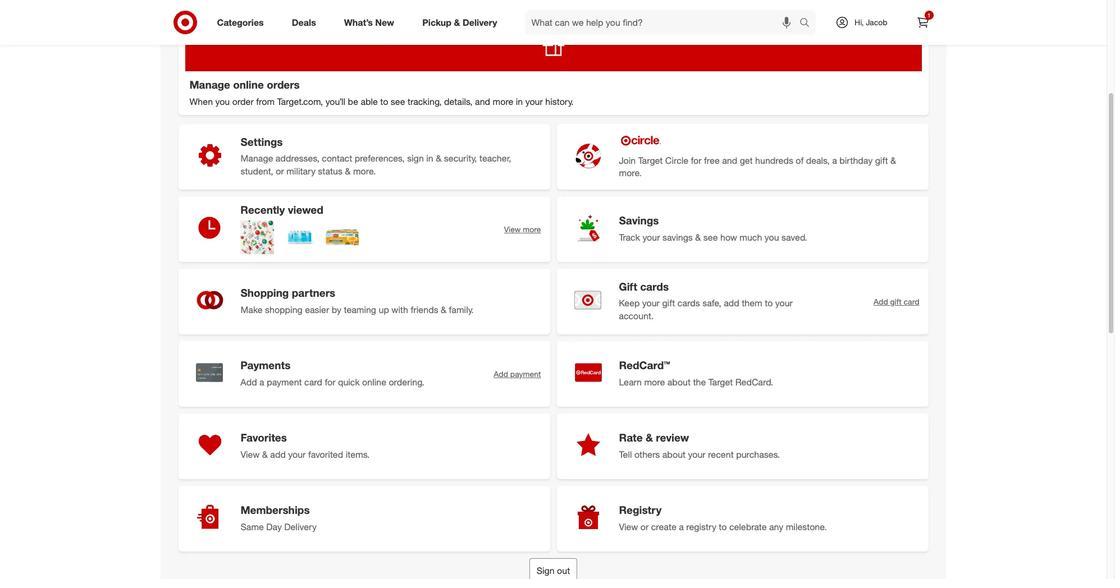 Task type: locate. For each thing, give the bounding box(es) containing it.
a down "payments"
[[259, 377, 264, 388]]

about down the review
[[662, 449, 686, 460]]

gift inside the join target circle for free and get hundreds of deals, a birthday gift & more.
[[875, 155, 888, 166]]

0 vertical spatial you
[[215, 96, 230, 107]]

free
[[704, 155, 720, 166]]

to inside registry view or create a registry to celebrate any milestone.
[[719, 521, 727, 533]]

0 vertical spatial for
[[691, 155, 702, 166]]

sign out
[[537, 566, 570, 577]]

history.
[[545, 96, 574, 107]]

and left get
[[722, 155, 737, 166]]

add inside favorites view & add your favorited items.
[[270, 449, 286, 460]]

payment inside payments add a payment card for quick online ordering.
[[267, 377, 302, 388]]

your inside rate & review tell others about your recent purchases.
[[688, 449, 706, 460]]

2 horizontal spatial a
[[832, 155, 837, 166]]

a right deals,
[[832, 155, 837, 166]]

hi,
[[855, 17, 864, 27]]

teaming
[[344, 304, 376, 315]]

view inside favorites view & add your favorited items.
[[241, 449, 260, 460]]

track
[[619, 232, 640, 243]]

0 vertical spatial manage
[[189, 78, 230, 91]]

your left "favorited"
[[288, 449, 306, 460]]

add
[[724, 298, 739, 309], [270, 449, 286, 460]]

hi, jacob
[[855, 17, 887, 27]]

delivery
[[463, 17, 497, 28], [284, 521, 317, 533]]

payment inside button
[[510, 369, 541, 379]]

1 horizontal spatial or
[[641, 521, 649, 533]]

and
[[475, 96, 490, 107], [722, 155, 737, 166]]

cards left safe,
[[678, 298, 700, 309]]

manage
[[189, 78, 230, 91], [241, 153, 273, 164]]

tell
[[619, 449, 632, 460]]

add down favorites
[[270, 449, 286, 460]]

& left security,
[[436, 153, 441, 164]]

& right savings at the right top of the page
[[695, 232, 701, 243]]

0 horizontal spatial see
[[391, 96, 405, 107]]

&
[[454, 17, 460, 28], [436, 153, 441, 164], [891, 155, 896, 166], [345, 166, 351, 177], [695, 232, 701, 243], [441, 304, 446, 315], [646, 431, 653, 444], [262, 449, 268, 460]]

savings track your savings & see how much you saved.
[[619, 214, 807, 243]]

0 vertical spatial a
[[832, 155, 837, 166]]

2 horizontal spatial more
[[644, 377, 665, 388]]

0 horizontal spatial view
[[241, 449, 260, 460]]

manage up when
[[189, 78, 230, 91]]

add right safe,
[[724, 298, 739, 309]]

1 horizontal spatial target
[[708, 377, 733, 388]]

in right sign
[[426, 153, 433, 164]]

target down target circle image
[[638, 155, 663, 166]]

1 vertical spatial cards
[[678, 298, 700, 309]]

security,
[[444, 153, 477, 164]]

able
[[361, 96, 378, 107]]

you right much
[[765, 232, 779, 243]]

memberships same day delivery
[[241, 504, 317, 533]]

0 horizontal spatial gift
[[662, 298, 675, 309]]

0 horizontal spatial add
[[270, 449, 286, 460]]

for left free
[[691, 155, 702, 166]]

& inside savings track your savings & see how much you saved.
[[695, 232, 701, 243]]

your
[[525, 96, 543, 107], [643, 232, 660, 243], [642, 298, 660, 309], [775, 298, 793, 309], [288, 449, 306, 460], [688, 449, 706, 460]]

view inside registry view or create a registry to celebrate any milestone.
[[619, 521, 638, 533]]

your left history.
[[525, 96, 543, 107]]

circle
[[665, 155, 688, 166]]

and right details, in the left of the page
[[475, 96, 490, 107]]

settings
[[241, 135, 283, 148]]

your up account.
[[642, 298, 660, 309]]

recently viewed link
[[178, 197, 426, 262]]

what's
[[344, 17, 373, 28]]

you
[[215, 96, 230, 107], [765, 232, 779, 243]]

card
[[904, 297, 919, 306], [304, 377, 322, 388]]

more.
[[353, 166, 376, 177], [619, 168, 642, 179]]

& right pickup
[[454, 17, 460, 28]]

you'll
[[325, 96, 345, 107]]

add
[[874, 297, 888, 306], [494, 369, 508, 379], [240, 377, 257, 388]]

0 horizontal spatial add
[[240, 377, 257, 388]]

target circle image
[[619, 134, 662, 147]]

military
[[286, 166, 315, 177]]

gift
[[619, 280, 637, 293]]

1 vertical spatial target
[[708, 377, 733, 388]]

day
[[266, 521, 282, 533]]

what's new link
[[334, 10, 408, 35]]

0 horizontal spatial more
[[493, 96, 513, 107]]

1 horizontal spatial and
[[722, 155, 737, 166]]

del monte diced peaches fruit cup snacks image
[[326, 221, 360, 254]]

1 vertical spatial online
[[362, 377, 386, 388]]

what's new
[[344, 17, 394, 28]]

a right create
[[679, 521, 684, 533]]

details,
[[444, 96, 473, 107]]

in left history.
[[516, 96, 523, 107]]

1 vertical spatial and
[[722, 155, 737, 166]]

1 horizontal spatial add
[[494, 369, 508, 379]]

view for registry
[[619, 521, 638, 533]]

0 vertical spatial delivery
[[463, 17, 497, 28]]

and inside manage online orders when you order from target.com, you'll be able to see tracking, details, and more in your history.
[[475, 96, 490, 107]]

jacob
[[866, 17, 887, 27]]

1 horizontal spatial payment
[[510, 369, 541, 379]]

1 horizontal spatial online
[[362, 377, 386, 388]]

delivery right 'day'
[[284, 521, 317, 533]]

1 horizontal spatial more.
[[619, 168, 642, 179]]

to inside gift cards keep your gift cards safe, add them to your account.
[[765, 298, 773, 309]]

manage up student,
[[241, 153, 273, 164]]

add inside gift cards keep your gift cards safe, add them to your account.
[[724, 298, 739, 309]]

1 horizontal spatial to
[[719, 521, 727, 533]]

1 vertical spatial view
[[241, 449, 260, 460]]

a inside the join target circle for free and get hundreds of deals, a birthday gift & more.
[[832, 155, 837, 166]]

0 vertical spatial online
[[233, 78, 264, 91]]

1 horizontal spatial see
[[703, 232, 718, 243]]

view more
[[504, 224, 541, 234]]

1 horizontal spatial a
[[679, 521, 684, 533]]

addresses,
[[276, 153, 319, 164]]

0 horizontal spatial and
[[475, 96, 490, 107]]

2 horizontal spatial view
[[619, 521, 638, 533]]

1 horizontal spatial gift
[[875, 155, 888, 166]]

gingerbread playhouse christmas tree ornament set 85ct - wondershop&#8482; image
[[240, 221, 274, 254]]

1 vertical spatial you
[[765, 232, 779, 243]]

target inside the join target circle for free and get hundreds of deals, a birthday gift & more.
[[638, 155, 663, 166]]

0 vertical spatial or
[[276, 166, 284, 177]]

by
[[332, 304, 341, 315]]

0 vertical spatial card
[[904, 297, 919, 306]]

What can we help you find? suggestions appear below search field
[[525, 10, 802, 35]]

or inside registry view or create a registry to celebrate any milestone.
[[641, 521, 649, 533]]

1 vertical spatial more
[[523, 224, 541, 234]]

about
[[667, 377, 691, 388], [662, 449, 686, 460]]

0 horizontal spatial a
[[259, 377, 264, 388]]

delivery right pickup
[[463, 17, 497, 28]]

family.
[[449, 304, 474, 315]]

see
[[391, 96, 405, 107], [703, 232, 718, 243]]

& down favorites
[[262, 449, 268, 460]]

viewed
[[288, 203, 323, 216]]

card inside payments add a payment card for quick online ordering.
[[304, 377, 322, 388]]

purified drinking water - 24pk/16.9 fl oz bottles - good & gather&#8482; image
[[283, 221, 317, 254]]

to right able
[[380, 96, 388, 107]]

2 horizontal spatial add
[[874, 297, 888, 306]]

0 vertical spatial see
[[391, 96, 405, 107]]

1 horizontal spatial in
[[516, 96, 523, 107]]

target right the
[[708, 377, 733, 388]]

1 horizontal spatial more
[[523, 224, 541, 234]]

more. down preferences,
[[353, 166, 376, 177]]

2 vertical spatial a
[[679, 521, 684, 533]]

& inside shopping partners make shopping easier by teaming up with friends & family.
[[441, 304, 446, 315]]

0 vertical spatial add
[[724, 298, 739, 309]]

or down registry
[[641, 521, 649, 533]]

see inside manage online orders when you order from target.com, you'll be able to see tracking, details, and more in your history.
[[391, 96, 405, 107]]

1 vertical spatial add
[[270, 449, 286, 460]]

milestone.
[[786, 521, 827, 533]]

& up others
[[646, 431, 653, 444]]

0 vertical spatial more
[[493, 96, 513, 107]]

0 horizontal spatial payment
[[267, 377, 302, 388]]

sign
[[537, 566, 555, 577]]

add for payments
[[494, 369, 508, 379]]

savings
[[662, 232, 693, 243]]

pickup
[[422, 17, 451, 28]]

0 horizontal spatial for
[[325, 377, 335, 388]]

to inside manage online orders when you order from target.com, you'll be able to see tracking, details, and more in your history.
[[380, 96, 388, 107]]

0 vertical spatial target
[[638, 155, 663, 166]]

1 vertical spatial to
[[765, 298, 773, 309]]

a
[[832, 155, 837, 166], [259, 377, 264, 388], [679, 521, 684, 533]]

1 vertical spatial see
[[703, 232, 718, 243]]

search button
[[794, 10, 821, 37]]

0 vertical spatial and
[[475, 96, 490, 107]]

0 vertical spatial in
[[516, 96, 523, 107]]

1 horizontal spatial view
[[504, 224, 521, 234]]

1 horizontal spatial card
[[904, 297, 919, 306]]

see left tracking,
[[391, 96, 405, 107]]

1 horizontal spatial for
[[691, 155, 702, 166]]

target
[[638, 155, 663, 166], [708, 377, 733, 388]]

0 vertical spatial view
[[504, 224, 521, 234]]

about left the
[[667, 377, 691, 388]]

0 horizontal spatial online
[[233, 78, 264, 91]]

0 horizontal spatial in
[[426, 153, 433, 164]]

in inside manage online orders when you order from target.com, you'll be able to see tracking, details, and more in your history.
[[516, 96, 523, 107]]

manage inside manage online orders when you order from target.com, you'll be able to see tracking, details, and more in your history.
[[189, 78, 230, 91]]

0 horizontal spatial delivery
[[284, 521, 317, 533]]

1 vertical spatial delivery
[[284, 521, 317, 533]]

status
[[318, 166, 342, 177]]

savings
[[619, 214, 659, 227]]

0 horizontal spatial card
[[304, 377, 322, 388]]

2 vertical spatial to
[[719, 521, 727, 533]]

online
[[233, 78, 264, 91], [362, 377, 386, 388]]

& right birthday
[[891, 155, 896, 166]]

for left the quick
[[325, 377, 335, 388]]

deals,
[[806, 155, 830, 166]]

cards right gift
[[640, 280, 669, 293]]

tracking,
[[408, 96, 442, 107]]

shopping
[[265, 304, 302, 315]]

0 horizontal spatial more.
[[353, 166, 376, 177]]

1 horizontal spatial add
[[724, 298, 739, 309]]

1 vertical spatial about
[[662, 449, 686, 460]]

0 horizontal spatial target
[[638, 155, 663, 166]]

categories
[[217, 17, 264, 28]]

1 horizontal spatial you
[[765, 232, 779, 243]]

more inside manage online orders when you order from target.com, you'll be able to see tracking, details, and more in your history.
[[493, 96, 513, 107]]

2 vertical spatial more
[[644, 377, 665, 388]]

in
[[516, 96, 523, 107], [426, 153, 433, 164]]

the
[[693, 377, 706, 388]]

0 horizontal spatial or
[[276, 166, 284, 177]]

0 vertical spatial to
[[380, 96, 388, 107]]

student,
[[241, 166, 273, 177]]

0 horizontal spatial manage
[[189, 78, 230, 91]]

cards
[[640, 280, 669, 293], [678, 298, 700, 309]]

to right the registry
[[719, 521, 727, 533]]

1 vertical spatial or
[[641, 521, 649, 533]]

1 vertical spatial manage
[[241, 153, 273, 164]]

more. down join
[[619, 168, 642, 179]]

new
[[375, 17, 394, 28]]

safe,
[[702, 298, 721, 309]]

1 vertical spatial card
[[304, 377, 322, 388]]

1 link
[[910, 10, 935, 35]]

your down savings
[[643, 232, 660, 243]]

join
[[619, 155, 636, 166]]

add gift card button
[[874, 296, 919, 308]]

memberships
[[241, 504, 310, 517]]

2 vertical spatial view
[[619, 521, 638, 533]]

0 vertical spatial about
[[667, 377, 691, 388]]

shopping partners make shopping easier by teaming up with friends & family.
[[241, 286, 474, 315]]

0 horizontal spatial cards
[[640, 280, 669, 293]]

from
[[256, 96, 275, 107]]

or left the military on the top left of the page
[[276, 166, 284, 177]]

0 horizontal spatial you
[[215, 96, 230, 107]]

view for favorites
[[241, 449, 260, 460]]

your left recent
[[688, 449, 706, 460]]

0 horizontal spatial to
[[380, 96, 388, 107]]

your inside manage online orders when you order from target.com, you'll be able to see tracking, details, and more in your history.
[[525, 96, 543, 107]]

1 vertical spatial a
[[259, 377, 264, 388]]

same
[[241, 521, 264, 533]]

to right them
[[765, 298, 773, 309]]

online up 'order'
[[233, 78, 264, 91]]

2 horizontal spatial to
[[765, 298, 773, 309]]

1 vertical spatial for
[[325, 377, 335, 388]]

online inside payments add a payment card for quick online ordering.
[[362, 377, 386, 388]]

target inside redcard™ learn more about the target redcard.
[[708, 377, 733, 388]]

online right the quick
[[362, 377, 386, 388]]

keep
[[619, 298, 640, 309]]

1 horizontal spatial cards
[[678, 298, 700, 309]]

you left 'order'
[[215, 96, 230, 107]]

1 horizontal spatial manage
[[241, 153, 273, 164]]

& left 'family.'
[[441, 304, 446, 315]]

see left how
[[703, 232, 718, 243]]

2 horizontal spatial gift
[[890, 297, 902, 306]]

rate
[[619, 431, 643, 444]]

1 vertical spatial in
[[426, 153, 433, 164]]



Task type: vqa. For each thing, say whether or not it's contained in the screenshot.
Hi,
yes



Task type: describe. For each thing, give the bounding box(es) containing it.
more. inside the join target circle for free and get hundreds of deals, a birthday gift & more.
[[619, 168, 642, 179]]

1 horizontal spatial delivery
[[463, 17, 497, 28]]

or inside the settings manage addresses, contact preferences, sign in & security, teacher, student, or military status & more.
[[276, 166, 284, 177]]

out
[[557, 566, 570, 577]]

favorites
[[241, 431, 287, 444]]

sign
[[407, 153, 424, 164]]

and inside the join target circle for free and get hundreds of deals, a birthday gift & more.
[[722, 155, 737, 166]]

your inside favorites view & add your favorited items.
[[288, 449, 306, 460]]

payments
[[240, 359, 290, 372]]

partners
[[292, 286, 335, 299]]

you inside savings track your savings & see how much you saved.
[[765, 232, 779, 243]]

preferences,
[[355, 153, 405, 164]]

account.
[[619, 311, 654, 322]]

see inside savings track your savings & see how much you saved.
[[703, 232, 718, 243]]

search
[[794, 18, 821, 29]]

view more link
[[504, 224, 541, 235]]

up
[[379, 304, 389, 315]]

& inside the join target circle for free and get hundreds of deals, a birthday gift & more.
[[891, 155, 896, 166]]

when
[[189, 96, 213, 107]]

be
[[348, 96, 358, 107]]

payments add a payment card for quick online ordering.
[[240, 359, 424, 388]]

registry
[[619, 504, 662, 517]]

target.com,
[[277, 96, 323, 107]]

celebrate
[[729, 521, 767, 533]]

favorites view & add your favorited items.
[[241, 431, 370, 460]]

manage inside the settings manage addresses, contact preferences, sign in & security, teacher, student, or military status & more.
[[241, 153, 273, 164]]

for inside the join target circle for free and get hundreds of deals, a birthday gift & more.
[[691, 155, 702, 166]]

review
[[656, 431, 689, 444]]

items.
[[346, 449, 370, 460]]

how
[[720, 232, 737, 243]]

pickup & delivery link
[[413, 10, 511, 35]]

more inside redcard™ learn more about the target redcard.
[[644, 377, 665, 388]]

your inside savings track your savings & see how much you saved.
[[643, 232, 660, 243]]

friends
[[411, 304, 438, 315]]

gift inside gift cards keep your gift cards safe, add them to your account.
[[662, 298, 675, 309]]

pickup & delivery
[[422, 17, 497, 28]]

create
[[651, 521, 676, 533]]

join target circle for free and get hundreds of deals, a birthday gift & more. link
[[557, 124, 928, 190]]

contact
[[322, 153, 352, 164]]

your right them
[[775, 298, 793, 309]]

settings manage addresses, contact preferences, sign in & security, teacher, student, or military status & more.
[[241, 135, 511, 177]]

favorited
[[308, 449, 343, 460]]

add for gift cards
[[874, 297, 888, 306]]

gift cards keep your gift cards safe, add them to your account.
[[619, 280, 793, 322]]

recently viewed
[[240, 203, 323, 216]]

them
[[742, 298, 762, 309]]

1
[[927, 12, 931, 19]]

in inside the settings manage addresses, contact preferences, sign in & security, teacher, student, or military status & more.
[[426, 153, 433, 164]]

redcard™ learn more about the target redcard.
[[619, 359, 773, 388]]

quick
[[338, 377, 360, 388]]

birthday
[[839, 155, 873, 166]]

recently
[[240, 203, 285, 216]]

delivery inside memberships same day delivery
[[284, 521, 317, 533]]

& inside favorites view & add your favorited items.
[[262, 449, 268, 460]]

& down contact
[[345, 166, 351, 177]]

you inside manage online orders when you order from target.com, you'll be able to see tracking, details, and more in your history.
[[215, 96, 230, 107]]

recent
[[708, 449, 734, 460]]

about inside redcard™ learn more about the target redcard.
[[667, 377, 691, 388]]

make
[[241, 304, 263, 315]]

manage online orders when you order from target.com, you'll be able to see tracking, details, and more in your history.
[[189, 78, 574, 107]]

rate & review tell others about your recent purchases.
[[619, 431, 780, 460]]

add payment button
[[494, 369, 541, 380]]

0 vertical spatial cards
[[640, 280, 669, 293]]

categories link
[[207, 10, 278, 35]]

redcard.
[[735, 377, 773, 388]]

more. inside the settings manage addresses, contact preferences, sign in & security, teacher, student, or military status & more.
[[353, 166, 376, 177]]

purchases.
[[736, 449, 780, 460]]

about inside rate & review tell others about your recent purchases.
[[662, 449, 686, 460]]

gift inside button
[[890, 297, 902, 306]]

easier
[[305, 304, 329, 315]]

join target circle for free and get hundreds of deals, a birthday gift & more.
[[619, 155, 896, 179]]

any
[[769, 521, 783, 533]]

hundreds
[[755, 155, 793, 166]]

card inside button
[[904, 297, 919, 306]]

deals
[[292, 17, 316, 28]]

of
[[796, 155, 804, 166]]

for inside payments add a payment card for quick online ordering.
[[325, 377, 335, 388]]

learn
[[619, 377, 642, 388]]

others
[[634, 449, 660, 460]]

a inside registry view or create a registry to celebrate any milestone.
[[679, 521, 684, 533]]

much
[[740, 232, 762, 243]]

a inside payments add a payment card for quick online ordering.
[[259, 377, 264, 388]]

add inside payments add a payment card for quick online ordering.
[[240, 377, 257, 388]]

& inside rate & review tell others about your recent purchases.
[[646, 431, 653, 444]]

shopping
[[241, 286, 289, 299]]

online inside manage online orders when you order from target.com, you'll be able to see tracking, details, and more in your history.
[[233, 78, 264, 91]]

add gift card
[[874, 297, 919, 306]]

saved.
[[782, 232, 807, 243]]

sign out button
[[529, 559, 577, 579]]

add payment
[[494, 369, 541, 379]]

registry view or create a registry to celebrate any milestone.
[[619, 504, 827, 533]]

orders
[[267, 78, 300, 91]]



